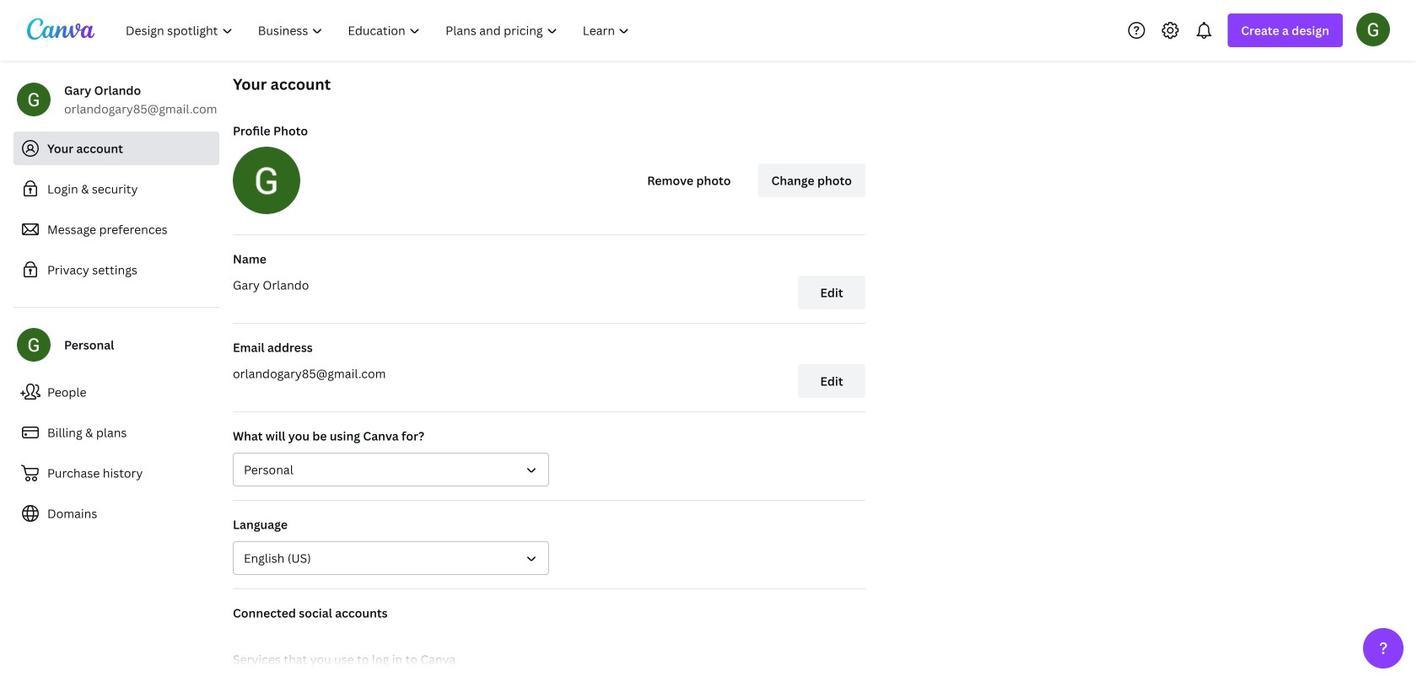 Task type: locate. For each thing, give the bounding box(es) containing it.
None button
[[233, 453, 549, 487]]



Task type: vqa. For each thing, say whether or not it's contained in the screenshot.
Language: English (US) button
yes



Task type: describe. For each thing, give the bounding box(es) containing it.
gary orlando image
[[1357, 12, 1391, 46]]

Language: English (US) button
[[233, 542, 549, 576]]

top level navigation element
[[115, 14, 644, 47]]



